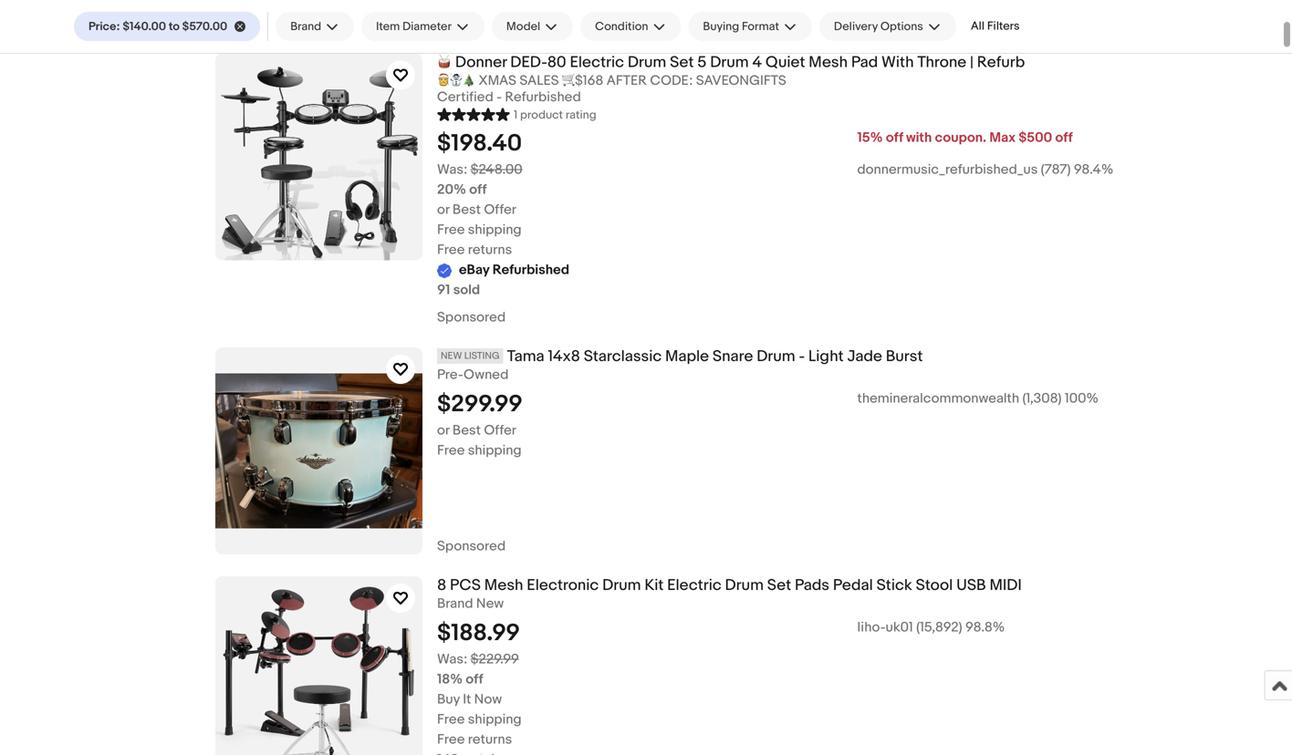 Task type: locate. For each thing, give the bounding box(es) containing it.
shipping inside $198.40 was: $248.00 20% off or best offer free shipping free returns ebay refurbished 91 sold
[[468, 222, 522, 238]]

0 vertical spatial brand
[[290, 19, 321, 34]]

electric right kit
[[667, 576, 722, 596]]

sponsored up donner
[[437, 15, 506, 31]]

set
[[670, 53, 694, 72], [767, 576, 791, 596]]

sponsored down sold
[[437, 309, 506, 326]]

1 horizontal spatial -
[[799, 347, 805, 366]]

format
[[742, 19, 779, 34]]

returns inside the $188.99 was: $229.99 18% off buy it now free shipping free returns
[[468, 732, 512, 748]]

off inside $198.40 was: $248.00 20% off or best offer free shipping free returns ebay refurbished 91 sold
[[469, 182, 487, 198]]

offer down $248.00
[[484, 202, 516, 218]]

item
[[376, 19, 400, 34]]

with
[[882, 53, 914, 72]]

8 pcs mesh electronic drum kit electric drum set pads pedal stick stool usb midi link
[[437, 576, 1278, 596]]

1 vertical spatial brand
[[437, 596, 473, 612]]

1 vertical spatial electric
[[667, 576, 722, 596]]

set left the pads
[[767, 576, 791, 596]]

1 vertical spatial best
[[452, 422, 481, 439]]

0 horizontal spatial brand
[[290, 19, 321, 34]]

offer down $299.99 in the left of the page
[[484, 422, 516, 439]]

1 vertical spatial was:
[[437, 651, 467, 668]]

1 horizontal spatial new
[[476, 596, 504, 612]]

item diameter
[[376, 19, 452, 34]]

stick
[[877, 576, 912, 596]]

brand button
[[276, 12, 354, 41]]

2 offer from the top
[[484, 422, 516, 439]]

best down 20%
[[452, 202, 481, 218]]

0 vertical spatial sponsored
[[437, 15, 506, 31]]

0 vertical spatial -
[[497, 89, 502, 105]]

1 or from the top
[[437, 202, 449, 218]]

off right 20%
[[469, 182, 487, 198]]

electric up 🛒$168
[[570, 53, 624, 72]]

- inside 🥁 donner ded-80 electric drum set 5 drum 4 quiet mesh pad with throne | refurb 🎅☃️🎄 xmas sales 🛒$168 after code: saveongifts certified - refurbished
[[497, 89, 502, 105]]

1 vertical spatial shipping
[[468, 442, 522, 459]]

2 shipping from the top
[[468, 442, 522, 459]]

off right "15%"
[[886, 130, 903, 146]]

4 free from the top
[[437, 712, 465, 728]]

brand left item
[[290, 19, 321, 34]]

throne
[[917, 53, 967, 72]]

off
[[886, 130, 903, 146], [1055, 130, 1073, 146], [469, 182, 487, 198], [466, 672, 483, 688]]

shipping up ebay in the top left of the page
[[468, 222, 522, 238]]

shipping down $299.99 in the left of the page
[[468, 442, 522, 459]]

now
[[474, 692, 502, 708]]

refurbished
[[505, 89, 581, 105], [492, 262, 569, 278]]

coupon.
[[935, 130, 986, 146]]

mesh left pad
[[809, 53, 848, 72]]

brand inside dropdown button
[[290, 19, 321, 34]]

mesh inside 8 pcs mesh electronic drum kit electric drum set pads pedal stick stool usb midi brand new
[[484, 576, 523, 596]]

2 vertical spatial sponsored
[[437, 538, 506, 555]]

0 vertical spatial or
[[437, 202, 449, 218]]

shipping
[[468, 222, 522, 238], [468, 442, 522, 459], [468, 712, 522, 728]]

1 horizontal spatial brand
[[437, 596, 473, 612]]

0 vertical spatial mesh
[[809, 53, 848, 72]]

1 shipping from the top
[[468, 222, 522, 238]]

0 horizontal spatial -
[[497, 89, 502, 105]]

0 vertical spatial new
[[441, 351, 462, 362]]

0 vertical spatial best
[[452, 202, 481, 218]]

midi
[[990, 576, 1022, 596]]

91
[[437, 282, 450, 298]]

0 vertical spatial shipping
[[468, 222, 522, 238]]

2 returns from the top
[[468, 732, 512, 748]]

refurbished up product
[[505, 89, 581, 105]]

all
[[971, 19, 985, 33]]

after
[[607, 73, 647, 89]]

drum
[[628, 53, 666, 72], [710, 53, 749, 72], [757, 347, 795, 366], [602, 576, 641, 596], [725, 576, 764, 596]]

best inside $299.99 or best offer free shipping
[[452, 422, 481, 439]]

0 vertical spatial returns
[[468, 242, 512, 258]]

best down $299.99 in the left of the page
[[452, 422, 481, 439]]

- up 5.0 out of 5 stars. image
[[497, 89, 502, 105]]

or down 20%
[[437, 202, 449, 218]]

new inside 8 pcs mesh electronic drum kit electric drum set pads pedal stick stool usb midi brand new
[[476, 596, 504, 612]]

1 vertical spatial returns
[[468, 732, 512, 748]]

sponsored up pcs
[[437, 538, 506, 555]]

98.4%
[[1074, 162, 1114, 178]]

condition button
[[580, 12, 681, 41]]

1 horizontal spatial mesh
[[809, 53, 848, 72]]

1 returns from the top
[[468, 242, 512, 258]]

starclassic
[[584, 347, 662, 366]]

2 was: from the top
[[437, 651, 467, 668]]

sponsored
[[437, 15, 506, 31], [437, 309, 506, 326], [437, 538, 506, 555]]

was: up 18%
[[437, 651, 467, 668]]

2 vertical spatial shipping
[[468, 712, 522, 728]]

0 horizontal spatial mesh
[[484, 576, 523, 596]]

pad
[[851, 53, 878, 72]]

100%
[[1065, 390, 1099, 407]]

returns for $188.99
[[468, 732, 512, 748]]

shipping down now
[[468, 712, 522, 728]]

was:
[[437, 162, 467, 178], [437, 651, 467, 668]]

-
[[497, 89, 502, 105], [799, 347, 805, 366]]

1 vertical spatial mesh
[[484, 576, 523, 596]]

0 vertical spatial was:
[[437, 162, 467, 178]]

electric
[[570, 53, 624, 72], [667, 576, 722, 596]]

returns up ebay in the top left of the page
[[468, 242, 512, 258]]

1 vertical spatial sponsored
[[437, 309, 506, 326]]

liho-uk01 (15,892) 98.8%
[[857, 620, 1005, 636]]

1 was: from the top
[[437, 162, 467, 178]]

2 sponsored from the top
[[437, 309, 506, 326]]

new up pre-
[[441, 351, 462, 362]]

2 best from the top
[[452, 422, 481, 439]]

1 vertical spatial new
[[476, 596, 504, 612]]

product
[[520, 108, 563, 122]]

1 best from the top
[[452, 202, 481, 218]]

off right $500
[[1055, 130, 1073, 146]]

pre-
[[437, 367, 464, 383]]

all filters button
[[963, 12, 1027, 41]]

off up "it"
[[466, 672, 483, 688]]

- inside new listing tama 14x8 starclassic maple snare drum - light jade burst pre-owned
[[799, 347, 805, 366]]

maple
[[665, 347, 709, 366]]

drum up the after
[[628, 53, 666, 72]]

🛒$168
[[562, 73, 603, 89]]

0 horizontal spatial set
[[670, 53, 694, 72]]

was: inside the $188.99 was: $229.99 18% off buy it now free shipping free returns
[[437, 651, 467, 668]]

mesh inside 🥁 donner ded-80 electric drum set 5 drum 4 quiet mesh pad with throne | refurb 🎅☃️🎄 xmas sales 🛒$168 after code: saveongifts certified - refurbished
[[809, 53, 848, 72]]

1 vertical spatial -
[[799, 347, 805, 366]]

0 vertical spatial electric
[[570, 53, 624, 72]]

refurbished right ebay in the top left of the page
[[492, 262, 569, 278]]

0 vertical spatial offer
[[484, 202, 516, 218]]

was: inside $198.40 was: $248.00 20% off or best offer free shipping free returns ebay refurbished 91 sold
[[437, 162, 467, 178]]

or down $299.99 in the left of the page
[[437, 422, 449, 439]]

1 vertical spatial or
[[437, 422, 449, 439]]

price:
[[89, 19, 120, 34]]

refurb
[[977, 53, 1025, 72]]

1 offer from the top
[[484, 202, 516, 218]]

5.0 out of 5 stars. image
[[437, 106, 510, 122]]

shipping inside the $188.99 was: $229.99 18% off buy it now free shipping free returns
[[468, 712, 522, 728]]

mesh right pcs
[[484, 576, 523, 596]]

brand inside 8 pcs mesh electronic drum kit electric drum set pads pedal stick stool usb midi brand new
[[437, 596, 473, 612]]

mesh
[[809, 53, 848, 72], [484, 576, 523, 596]]

diameter
[[403, 19, 452, 34]]

2 free from the top
[[437, 242, 465, 258]]

offer
[[484, 202, 516, 218], [484, 422, 516, 439]]

options
[[880, 19, 923, 34]]

electric inside 8 pcs mesh electronic drum kit electric drum set pads pedal stick stool usb midi brand new
[[667, 576, 722, 596]]

returns for $198.40
[[468, 242, 512, 258]]

$500
[[1019, 130, 1052, 146]]

filters
[[987, 19, 1020, 33]]

5 free from the top
[[437, 732, 465, 748]]

returns down now
[[468, 732, 512, 748]]

brand down pcs
[[437, 596, 473, 612]]

returns
[[468, 242, 512, 258], [468, 732, 512, 748]]

3 shipping from the top
[[468, 712, 522, 728]]

sponsored for $198.40
[[437, 309, 506, 326]]

price: $140.00 to $570.00
[[89, 19, 227, 34]]

20%
[[437, 182, 466, 198]]

1 vertical spatial offer
[[484, 422, 516, 439]]

offer inside $198.40 was: $248.00 20% off or best offer free shipping free returns ebay refurbished 91 sold
[[484, 202, 516, 218]]

- left the light
[[799, 347, 805, 366]]

0 horizontal spatial new
[[441, 351, 462, 362]]

drum up saveongifts
[[710, 53, 749, 72]]

free
[[437, 222, 465, 238], [437, 242, 465, 258], [437, 442, 465, 459], [437, 712, 465, 728], [437, 732, 465, 748]]

refurbished inside 🥁 donner ded-80 electric drum set 5 drum 4 quiet mesh pad with throne | refurb 🎅☃️🎄 xmas sales 🛒$168 after code: saveongifts certified - refurbished
[[505, 89, 581, 105]]

shipping for $198.40
[[468, 222, 522, 238]]

delivery
[[834, 19, 878, 34]]

with
[[906, 130, 932, 146]]

returns inside $198.40 was: $248.00 20% off or best offer free shipping free returns ebay refurbished 91 sold
[[468, 242, 512, 258]]

drum right snare
[[757, 347, 795, 366]]

2 or from the top
[[437, 422, 449, 439]]

certified
[[437, 89, 493, 105]]

1 vertical spatial set
[[767, 576, 791, 596]]

or
[[437, 202, 449, 218], [437, 422, 449, 439]]

donnermusic_refurbished_us (787) 98.4%
[[857, 162, 1114, 178]]

new down pcs
[[476, 596, 504, 612]]

1 horizontal spatial set
[[767, 576, 791, 596]]

1 vertical spatial refurbished
[[492, 262, 569, 278]]

best inside $198.40 was: $248.00 20% off or best offer free shipping free returns ebay refurbished 91 sold
[[452, 202, 481, 218]]

saveongifts
[[696, 73, 786, 89]]

free inside $299.99 or best offer free shipping
[[437, 442, 465, 459]]

3 free from the top
[[437, 442, 465, 459]]

delivery options
[[834, 19, 923, 34]]

15% off with coupon. max $500 off
[[857, 130, 1073, 146]]

0 vertical spatial set
[[670, 53, 694, 72]]

0 vertical spatial refurbished
[[505, 89, 581, 105]]

usb
[[956, 576, 986, 596]]

3 sponsored from the top
[[437, 538, 506, 555]]

buying format
[[703, 19, 779, 34]]

set left 5 on the top of the page
[[670, 53, 694, 72]]

was: up 20%
[[437, 162, 467, 178]]

0 horizontal spatial electric
[[570, 53, 624, 72]]

themineralcommonwealth
[[857, 390, 1019, 407]]

1 horizontal spatial electric
[[667, 576, 722, 596]]



Task type: describe. For each thing, give the bounding box(es) containing it.
$198.40
[[437, 130, 522, 158]]

4
[[752, 53, 762, 72]]

max
[[990, 130, 1016, 146]]

was: for $188.99
[[437, 651, 467, 668]]

to
[[169, 19, 180, 34]]

model
[[506, 19, 540, 34]]

$188.99
[[437, 620, 520, 648]]

1
[[514, 108, 518, 122]]

all filters
[[971, 19, 1020, 33]]

drum left the pads
[[725, 576, 764, 596]]

1 product rating
[[514, 108, 596, 122]]

|
[[970, 53, 974, 72]]

$299.99
[[437, 390, 523, 419]]

price: $140.00 to $570.00 link
[[74, 12, 260, 41]]

(15,892)
[[916, 620, 962, 636]]

(787)
[[1041, 162, 1071, 178]]

owned
[[464, 367, 509, 383]]

xmas
[[478, 73, 516, 89]]

8
[[437, 576, 446, 596]]

jade
[[847, 347, 882, 366]]

15%
[[857, 130, 883, 146]]

8 pcs mesh electronic drum kit electric drum set pads pedal stick stool usb midi image
[[215, 577, 423, 756]]

buying format button
[[688, 12, 812, 41]]

pedal
[[833, 576, 873, 596]]

(1,308)
[[1022, 390, 1062, 407]]

electronic
[[527, 576, 599, 596]]

or inside $198.40 was: $248.00 20% off or best offer free shipping free returns ebay refurbished 91 sold
[[437, 202, 449, 218]]

sponsored for $299.99
[[437, 538, 506, 555]]

it
[[463, 692, 471, 708]]

listing
[[464, 351, 500, 362]]

$299.99 or best offer free shipping
[[437, 390, 523, 459]]

delivery options button
[[819, 12, 956, 41]]

condition
[[595, 19, 648, 34]]

pads
[[795, 576, 829, 596]]

was: for $198.40
[[437, 162, 467, 178]]

🥁 donner ded-80 electric drum set 5 drum 4 quiet mesh pad with throne | refurb link
[[437, 53, 1278, 72]]

8 pcs mesh electronic drum kit electric drum set pads pedal stick stool usb midi brand new
[[437, 576, 1022, 612]]

drum inside new listing tama 14x8 starclassic maple snare drum - light jade burst pre-owned
[[757, 347, 795, 366]]

shipping for $188.99
[[468, 712, 522, 728]]

🥁 donner ded-80 electric drum set 5 drum 4 quiet mesh pad with throne | refurb 🎅☃️🎄 xmas sales 🛒$168 after code: saveongifts certified - refurbished
[[437, 53, 1025, 105]]

ebay
[[459, 262, 489, 278]]

or inside $299.99 or best offer free shipping
[[437, 422, 449, 439]]

buying
[[703, 19, 739, 34]]

quiet
[[766, 53, 805, 72]]

new listing tama 14x8 starclassic maple snare drum - light jade burst pre-owned
[[437, 347, 923, 383]]

14x8
[[548, 347, 580, 366]]

offer inside $299.99 or best offer free shipping
[[484, 422, 516, 439]]

$229.99
[[471, 651, 519, 668]]

🎅☃️🎄
[[437, 73, 475, 89]]

model button
[[492, 12, 573, 41]]

snare
[[713, 347, 753, 366]]

electric inside 🥁 donner ded-80 electric drum set 5 drum 4 quiet mesh pad with throne | refurb 🎅☃️🎄 xmas sales 🛒$168 after code: saveongifts certified - refurbished
[[570, 53, 624, 72]]

$570.00
[[182, 19, 227, 34]]

ded-
[[510, 53, 547, 72]]

set inside 8 pcs mesh electronic drum kit electric drum set pads pedal stick stool usb midi brand new
[[767, 576, 791, 596]]

$198.40 was: $248.00 20% off or best offer free shipping free returns ebay refurbished 91 sold
[[437, 130, 569, 298]]

1 free from the top
[[437, 222, 465, 238]]

rating
[[566, 108, 596, 122]]

18%
[[437, 672, 463, 688]]

light
[[808, 347, 844, 366]]

themineralcommonwealth (1,308) 100%
[[857, 390, 1099, 407]]

donner
[[455, 53, 507, 72]]

🥁 donner ded-80 electric drum set 5 drum 4 quiet mesh pad with throne | refurb image
[[215, 53, 423, 260]]

sales
[[520, 73, 559, 89]]

refurbished inside $198.40 was: $248.00 20% off or best offer free shipping free returns ebay refurbished 91 sold
[[492, 262, 569, 278]]

off inside the $188.99 was: $229.99 18% off buy it now free shipping free returns
[[466, 672, 483, 688]]

$188.99 was: $229.99 18% off buy it now free shipping free returns
[[437, 620, 522, 748]]

set inside 🥁 donner ded-80 electric drum set 5 drum 4 quiet mesh pad with throne | refurb 🎅☃️🎄 xmas sales 🛒$168 after code: saveongifts certified - refurbished
[[670, 53, 694, 72]]

tama 14x8 starclassic maple snare drum - light jade burst image
[[215, 348, 423, 555]]

liho-
[[857, 620, 886, 636]]

80
[[547, 53, 566, 72]]

shipping inside $299.99 or best offer free shipping
[[468, 442, 522, 459]]

5
[[697, 53, 707, 72]]

$140.00
[[123, 19, 166, 34]]

sold
[[453, 282, 480, 298]]

1 product rating link
[[437, 105, 596, 122]]

drum left kit
[[602, 576, 641, 596]]

uk01
[[886, 620, 913, 636]]

tama
[[507, 347, 544, 366]]

98.8%
[[965, 620, 1005, 636]]

item diameter button
[[361, 12, 484, 41]]

kit
[[645, 576, 664, 596]]

1 sponsored from the top
[[437, 15, 506, 31]]

pcs
[[450, 576, 481, 596]]

burst
[[886, 347, 923, 366]]

$248.00
[[471, 162, 523, 178]]

code:
[[650, 73, 693, 89]]

stool
[[916, 576, 953, 596]]

new inside new listing tama 14x8 starclassic maple snare drum - light jade burst pre-owned
[[441, 351, 462, 362]]



Task type: vqa. For each thing, say whether or not it's contained in the screenshot.
updated
no



